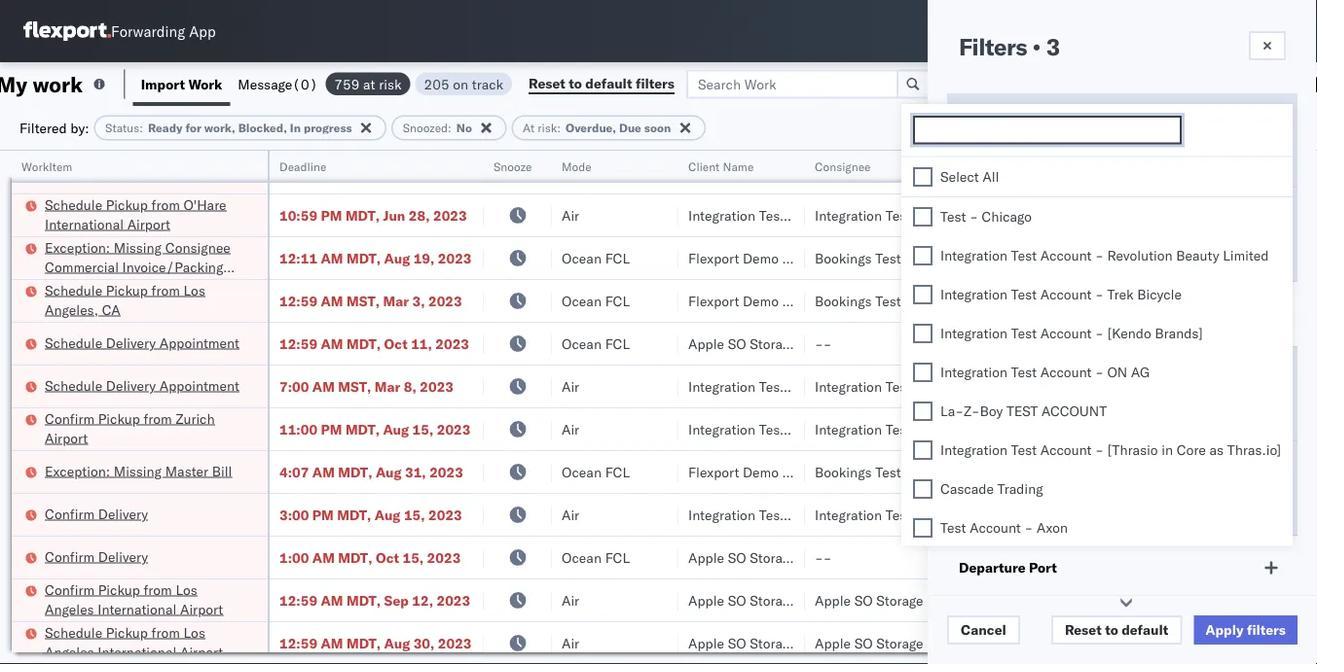 Task type: locate. For each thing, give the bounding box(es) containing it.
risk right at
[[379, 75, 402, 92]]

0 horizontal spatial :
[[139, 121, 143, 135]]

from inside confirm pickup from los angeles international airport
[[144, 582, 172, 599]]

3 air from the top
[[562, 421, 579, 438]]

pickup for schedule pickup from los angeles international airport
[[106, 624, 148, 641]]

4 confirm from the top
[[45, 582, 95, 599]]

2 : from the left
[[448, 121, 451, 135]]

international up commercial
[[45, 216, 124, 233]]

reset to default filters
[[529, 75, 675, 92]]

ocean fcl for 12:59 am mdt, oct 11, 2023
[[562, 335, 630, 352]]

kong up apply
[[1202, 549, 1233, 567]]

3 schedule from the top
[[45, 334, 102, 351]]

2 confirm delivery button from the top
[[45, 548, 148, 569]]

2 vertical spatial shanghai
[[1165, 635, 1223, 652]]

departure down "test account - axon"
[[959, 560, 1026, 577]]

schedule down angeles,
[[45, 334, 102, 351]]

19,
[[413, 250, 435, 267]]

2 air from the top
[[562, 378, 579, 395]]

hong down shanghai,
[[1165, 549, 1198, 567]]

shanghai pudong interna for flex-2345290
[[1165, 635, 1317, 652]]

2 missing from the top
[[114, 463, 162, 480]]

default down 2342347
[[1122, 622, 1168, 639]]

None checkbox
[[913, 167, 933, 186], [913, 285, 933, 304], [913, 440, 933, 460], [913, 167, 933, 186], [913, 285, 933, 304], [913, 440, 933, 460]]

15, for 3:00 pm mdt, aug 15, 2023
[[404, 507, 425, 524]]

schedule inside schedule pickup from o'hare international airport
[[45, 196, 102, 213]]

2023 right 28,
[[433, 207, 467, 224]]

0 vertical spatial client name
[[688, 159, 754, 174]]

2 ocean fcl from the top
[[562, 293, 630, 310]]

0 vertical spatial schedule delivery appointment
[[45, 334, 239, 351]]

1 horizontal spatial departure port
[[1165, 159, 1244, 174]]

1 fcl from the top
[[605, 250, 630, 267]]

1911466 up trek at right top
[[1083, 250, 1142, 267]]

reset inside button
[[529, 75, 565, 92]]

file exception button
[[978, 70, 1112, 99], [978, 70, 1112, 99]]

airport inside confirm pickup from los angeles international airport
[[180, 601, 223, 618]]

fcl for 4:07 am mdt, aug 31, 2023
[[605, 464, 630, 481]]

2 kong from the top
[[1202, 549, 1233, 567]]

snoozed down overdue
[[959, 306, 1014, 323]]

3 interna from the top
[[1277, 635, 1317, 652]]

interna
[[1277, 378, 1317, 395], [1277, 592, 1317, 609], [1277, 635, 1317, 652]]

aug
[[384, 250, 410, 267], [383, 421, 409, 438], [376, 464, 402, 481], [375, 507, 400, 524], [384, 635, 410, 652]]

am for 7:00 am mst, mar 8, 2023
[[312, 378, 335, 395]]

1 schedule delivery appointment link from the top
[[45, 333, 239, 353]]

schedule for angeles,
[[45, 282, 102, 299]]

1 vertical spatial mode
[[959, 371, 995, 388]]

flex- for 12:59 am mdt, oct 11, 2023
[[1041, 335, 1083, 352]]

1 kong from the top
[[1202, 335, 1233, 352]]

2023 for 7:00 am mst, mar 8, 2023
[[420, 378, 454, 395]]

2 vertical spatial los
[[183, 624, 205, 641]]

1 air from the top
[[562, 207, 579, 224]]

apply
[[1205, 622, 1243, 639]]

1 horizontal spatial mode
[[959, 371, 995, 388]]

oct left '11,'
[[384, 335, 408, 352]]

2023 right 30, at the bottom left of page
[[438, 635, 472, 652]]

ocean for 12:59 am mst, mar 3, 2023
[[562, 293, 602, 310]]

1 vertical spatial risk
[[538, 121, 557, 135]]

status up the workitem button on the top left
[[105, 121, 139, 135]]

0 horizontal spatial filters
[[636, 75, 675, 92]]

205 on track
[[424, 75, 503, 92]]

am right 12:11
[[321, 250, 343, 267]]

1 vertical spatial hong
[[1165, 549, 1198, 567]]

2023 right 19,
[[438, 250, 472, 267]]

integration test account - trek bicycle
[[940, 286, 1182, 303]]

overdue,
[[566, 121, 616, 135]]

mdt, for 12:59 am mdt, sep 12, 2023
[[347, 592, 381, 609]]

1 vertical spatial 2177389
[[1083, 549, 1142, 567]]

0 vertical spatial port
[[1222, 159, 1244, 174]]

port right yantian
[[1222, 159, 1244, 174]]

schedule delivery appointment button down 'schedule pickup from los angeles, ca' button
[[45, 333, 239, 355]]

1 exception: from the top
[[45, 239, 110, 256]]

use) for 12:59 am mdt, aug 30, 2023
[[863, 635, 898, 652]]

mst,
[[347, 293, 380, 310], [338, 378, 371, 395]]

air for 12:59 am mdt, aug 30, 2023
[[562, 635, 579, 652]]

2 flex-2177389 from the top
[[1041, 549, 1142, 567]]

snoozed
[[403, 121, 448, 135], [959, 306, 1014, 323]]

1 vertical spatial los
[[176, 582, 197, 599]]

to inside "button"
[[1105, 622, 1118, 639]]

1 confirm from the top
[[45, 410, 95, 427]]

1911466 for 12:59 am mst, mar 3, 2023
[[1083, 293, 1142, 310]]

1 vertical spatial shanghai
[[1165, 592, 1223, 609]]

angeles inside confirm pickup from los angeles international airport
[[45, 601, 94, 618]]

apple for 12:59 am mdt, aug 30, 2023
[[688, 635, 724, 652]]

1 vertical spatial kong
[[1202, 549, 1233, 567]]

forwarding
[[111, 22, 185, 40]]

not for 1:00 am mdt, oct 15, 2023
[[832, 549, 859, 567]]

ocean fcl for 4:07 am mdt, aug 31, 2023
[[562, 464, 630, 481]]

schedule delivery appointment button for 12:59 am mdt, oct 11, 2023
[[45, 333, 239, 355]]

1 vertical spatial confirm delivery
[[45, 549, 148, 566]]

pudong for 2166988
[[1227, 378, 1273, 395]]

airport down confirm pickup from los angeles international airport "button"
[[180, 644, 223, 661]]

reset right track
[[529, 75, 565, 92]]

ocean for 4:59 pm mdt, sep 3, 2023
[[562, 164, 602, 181]]

2 1911466 from the top
[[1083, 293, 1142, 310]]

interna up thras.io]
[[1277, 378, 1317, 395]]

apple for 1:00 am mdt, oct 15, 2023
[[688, 549, 724, 567]]

1 vertical spatial flexport demo consignee
[[688, 293, 848, 310]]

use)
[[863, 335, 898, 352], [863, 549, 898, 567], [863, 592, 898, 609], [989, 592, 1024, 609], [863, 635, 898, 652], [989, 635, 1024, 652]]

4 flex- from the top
[[1041, 335, 1083, 352]]

confirm delivery
[[45, 506, 148, 523], [45, 549, 148, 566]]

2023 for 12:59 am mdt, sep 12, 2023
[[437, 592, 470, 609]]

in
[[1162, 441, 1173, 458]]

reset down the "flex-2342347"
[[1065, 622, 1102, 639]]

axon
[[1037, 519, 1068, 536]]

default inside button
[[585, 75, 632, 92]]

apple so storage (do not use) for 1:00 am mdt, oct 15, 2023
[[688, 549, 898, 567]]

am for 12:11 am mdt, aug 19, 2023
[[321, 250, 343, 267]]

angeles inside schedule pickup from los angeles international airport
[[45, 644, 94, 661]]

flex-2177389 button
[[1009, 330, 1146, 358], [1009, 330, 1146, 358], [1009, 545, 1146, 572], [1009, 545, 1146, 572]]

airport up the exception: missing master bill
[[45, 430, 88, 447]]

2 appointment from the top
[[159, 377, 239, 394]]

2 shanghai from the top
[[1165, 592, 1223, 609]]

1 vertical spatial 15,
[[404, 507, 425, 524]]

workitem
[[21, 159, 72, 174]]

4 ocean from the top
[[562, 335, 602, 352]]

international for confirm
[[98, 601, 177, 618]]

15, up 12,
[[402, 549, 424, 567]]

1911466 up [kendo
[[1083, 293, 1142, 310]]

bookings
[[815, 250, 872, 267], [815, 293, 872, 310], [815, 464, 872, 481]]

0 vertical spatial 15,
[[412, 421, 433, 438]]

0 vertical spatial shanghai
[[1165, 378, 1223, 395]]

12:59 for 12:59 am mst, mar 3, 2023
[[279, 293, 317, 310]]

integration test account - [thrasio in core as thras.io]
[[940, 441, 1281, 458]]

7 resize handle column header from the left
[[1132, 151, 1155, 665]]

2 pudong from the top
[[1227, 592, 1273, 609]]

international inside schedule pickup from los angeles international airport
[[98, 644, 177, 661]]

pickup up ca
[[106, 282, 148, 299]]

o'hare
[[183, 196, 226, 213]]

1 vertical spatial client
[[959, 465, 998, 482]]

oct for 11,
[[384, 335, 408, 352]]

3 flexport from the top
[[688, 464, 739, 481]]

import
[[141, 75, 185, 92]]

0 vertical spatial flexport demo consignee
[[688, 250, 848, 267]]

1911466 for 12:11 am mdt, aug 19, 2023
[[1083, 250, 1142, 267]]

3 fcl from the top
[[605, 335, 630, 352]]

ningbo up brands]
[[1165, 293, 1210, 310]]

aug for 11:00 pm mdt, aug 15, 2023
[[383, 421, 409, 438]]

5 resize handle column header from the left
[[782, 151, 805, 665]]

1 vertical spatial departure
[[959, 560, 1026, 577]]

list box
[[901, 157, 1293, 665]]

exception: missing master bill link
[[45, 462, 232, 481]]

exception: missing master bill
[[45, 463, 232, 480]]

2 flex-1911466 from the top
[[1041, 293, 1142, 310]]

am right 1:00
[[312, 549, 335, 567]]

1 hong from the top
[[1165, 335, 1198, 352]]

aug for 12:11 am mdt, aug 19, 2023
[[384, 250, 410, 267]]

1 schedule delivery appointment button from the top
[[45, 333, 239, 355]]

client inside button
[[688, 159, 720, 174]]

flex- up lagerfeld
[[1041, 335, 1083, 352]]

0 vertical spatial schedule delivery appointment link
[[45, 333, 239, 353]]

3 ocean from the top
[[562, 293, 602, 310]]

3, up '11,'
[[412, 293, 425, 310]]

shanghai for flex-2345290
[[1165, 635, 1223, 652]]

1 bookings test consignee from the top
[[815, 250, 970, 267]]

1 vertical spatial port
[[1029, 560, 1057, 577]]

2177389
[[1083, 335, 1142, 352], [1083, 549, 1142, 567]]

1 flexport from the top
[[688, 250, 739, 267]]

aug for 3:00 pm mdt, aug 15, 2023
[[375, 507, 400, 524]]

shanghai pudong interna for flex-2166988
[[1165, 378, 1317, 395]]

0 vertical spatial hong
[[1165, 335, 1198, 352]]

flex- up integration test account - [kendo brands]
[[1041, 293, 1083, 310]]

1 horizontal spatial port
[[1222, 159, 1244, 174]]

2 vertical spatial international
[[98, 644, 177, 661]]

pickup inside the schedule pickup from los angeles, ca
[[106, 282, 148, 299]]

0 vertical spatial confirm delivery link
[[45, 505, 148, 524]]

exception: inside 'link'
[[45, 463, 110, 480]]

: for status
[[139, 121, 143, 135]]

0 vertical spatial flex-2177389
[[1041, 335, 1142, 352]]

5 air from the top
[[562, 592, 579, 609]]

default for reset to default
[[1122, 622, 1168, 639]]

0 vertical spatial schedule delivery appointment button
[[45, 333, 239, 355]]

resize handle column header for mode button
[[655, 151, 678, 665]]

6 resize handle column header from the left
[[976, 151, 1000, 665]]

flexport for 12:59 am mst, mar 3, 2023
[[688, 293, 739, 310]]

4 resize handle column header from the left
[[655, 151, 678, 665]]

2 vertical spatial flexport
[[688, 464, 739, 481]]

1 vertical spatial --
[[815, 549, 832, 567]]

angeles,
[[45, 301, 98, 318]]

1 vertical spatial cascade trading
[[940, 480, 1043, 497]]

kong right [kendo
[[1202, 335, 1233, 352]]

flex-1911466
[[1041, 250, 1142, 267], [1041, 293, 1142, 310]]

from inside schedule pickup from los angeles international airport
[[151, 624, 180, 641]]

apply filters
[[1205, 622, 1286, 639]]

angeles down confirm pickup from los angeles international airport
[[45, 644, 94, 661]]

am down 1:00 am mdt, oct 15, 2023
[[321, 592, 343, 609]]

0 vertical spatial hong kong
[[1165, 335, 1233, 352]]

trading inside list box
[[997, 480, 1043, 497]]

2 ningbo from the top
[[1165, 293, 1210, 310]]

pickup for confirm pickup from los angeles international airport
[[98, 582, 140, 599]]

1 vertical spatial confirm delivery link
[[45, 548, 148, 567]]

fcl for 12:59 am mst, mar 3, 2023
[[605, 293, 630, 310]]

commercial
[[45, 258, 119, 275]]

pickup down confirm pickup from los angeles international airport
[[106, 624, 148, 641]]

resize handle column header
[[244, 151, 268, 665], [460, 151, 484, 665], [529, 151, 552, 665], [655, 151, 678, 665], [782, 151, 805, 665], [976, 151, 1000, 665], [1132, 151, 1155, 665], [1282, 151, 1305, 665]]

0 vertical spatial 2177389
[[1083, 335, 1142, 352]]

flex-2389713 button
[[1009, 416, 1146, 443], [1009, 416, 1146, 443]]

departure inside departure port button
[[1165, 159, 1219, 174]]

6 air from the top
[[562, 635, 579, 652]]

2023 for 11:00 pm mdt, aug 15, 2023
[[437, 421, 471, 438]]

apple for 12:59 am mdt, oct 11, 2023
[[688, 335, 724, 352]]

1 horizontal spatial client
[[959, 465, 998, 482]]

2 fcl from the top
[[605, 293, 630, 310]]

departure port down "test account - axon"
[[959, 560, 1057, 577]]

schedule for international
[[45, 196, 102, 213]]

flex- down axon
[[1041, 549, 1083, 567]]

2023 down 4:07 am mdt, aug 31, 2023
[[428, 507, 462, 524]]

angeles for schedule pickup from los angeles international airport
[[45, 644, 94, 661]]

flex id button
[[1000, 155, 1136, 174]]

1 vertical spatial ningbo
[[1165, 293, 1210, 310]]

4 ocean fcl from the top
[[562, 464, 630, 481]]

2 flexport demo consignee from the top
[[688, 293, 848, 310]]

flex-2177389 for 12:59 am mdt, oct 11, 2023
[[1041, 335, 1142, 352]]

schedule delivery appointment for 7:00 am mst, mar 8, 2023
[[45, 377, 239, 394]]

work
[[188, 75, 222, 92]]

confirm for 12:59
[[45, 582, 95, 599]]

2 vertical spatial risk
[[977, 211, 1002, 228]]

2023 right '11,'
[[435, 335, 469, 352]]

from inside schedule pickup from o'hare international airport
[[151, 196, 180, 213]]

2 vertical spatial interna
[[1277, 635, 1317, 652]]

1 bookings from the top
[[815, 250, 872, 267]]

flex- for 12:59 am mdt, sep 12, 2023
[[1041, 592, 1083, 609]]

pickup inside schedule pickup from los angeles international airport
[[106, 624, 148, 641]]

11:00 pm mdt, aug 15, 2023
[[279, 421, 471, 438]]

am for 1:00 am mdt, oct 15, 2023
[[312, 549, 335, 567]]

client name
[[688, 159, 754, 174], [959, 465, 1039, 482]]

2023 for 12:59 am mst, mar 3, 2023
[[428, 293, 462, 310]]

3 flexport demo consignee from the top
[[688, 464, 848, 481]]

4 12:59 from the top
[[279, 635, 317, 652]]

2 bookings test consignee from the top
[[815, 293, 970, 310]]

departure port left actions
[[1165, 159, 1244, 174]]

apple so storage (do not use) for 12:59 am mdt, aug 30, 2023
[[688, 635, 898, 652]]

hong kong up apply
[[1165, 549, 1233, 567]]

exception: for exception: missing consignee commercial invoice/packing list
[[45, 239, 110, 256]]

1 vertical spatial international
[[98, 601, 177, 618]]

4:59 pm mdt, sep 3, 2023
[[279, 164, 452, 181]]

los inside the schedule pickup from los angeles, ca
[[183, 282, 205, 299]]

1 vertical spatial interna
[[1277, 592, 1317, 609]]

port down axon
[[1029, 560, 1057, 577]]

1 angeles from the top
[[45, 601, 94, 618]]

lcl
[[605, 164, 629, 181]]

pickup up the exception: missing master bill
[[98, 410, 140, 427]]

2023 right 31,
[[429, 464, 463, 481]]

confirm pickup from los angeles international airport link
[[45, 581, 242, 620]]

consignee
[[815, 159, 871, 174], [165, 239, 231, 256], [782, 250, 848, 267], [905, 250, 970, 267], [782, 293, 848, 310], [905, 293, 970, 310], [782, 464, 848, 481], [905, 464, 970, 481]]

storage for 1:00 am mdt, oct 15, 2023
[[750, 549, 797, 567]]

fcl for 1:00 am mdt, oct 15, 2023
[[605, 549, 630, 567]]

filters up soon
[[636, 75, 675, 92]]

1 vertical spatial default
[[1122, 622, 1168, 639]]

yantian
[[1165, 164, 1211, 181]]

reset inside "button"
[[1065, 622, 1102, 639]]

2389713
[[1083, 421, 1142, 438]]

mdt,
[[337, 164, 371, 181], [345, 207, 380, 224], [347, 250, 381, 267], [347, 335, 381, 352], [345, 421, 380, 438], [338, 464, 372, 481], [337, 507, 371, 524], [338, 549, 372, 567], [347, 592, 381, 609], [347, 635, 381, 652]]

storage
[[750, 335, 797, 352], [750, 549, 797, 567], [750, 592, 797, 609], [876, 592, 923, 609], [750, 635, 797, 652], [876, 635, 923, 652]]

4 button
[[959, 146, 1286, 175]]

2 shanghai pudong interna from the top
[[1165, 592, 1317, 609]]

2023 for 10:59 pm mdt, jun 28, 2023
[[433, 207, 467, 224]]

missing for consignee
[[114, 239, 162, 256]]

1 1911466 from the top
[[1083, 250, 1142, 267]]

international down confirm pickup from los angeles international airport "button"
[[98, 644, 177, 661]]

0 vertical spatial flexport
[[688, 250, 739, 267]]

mdt, for 10:59 pm mdt, jun 28, 2023
[[345, 207, 380, 224]]

client down 2
[[959, 465, 998, 482]]

mst, up 12:59 am mdt, oct 11, 2023
[[347, 293, 380, 310]]

schedule delivery appointment
[[45, 334, 239, 351], [45, 377, 239, 394]]

confirm for 3:00
[[45, 506, 95, 523]]

28,
[[409, 207, 430, 224]]

status up 4
[[959, 117, 1001, 134]]

2 interna from the top
[[1277, 592, 1317, 609]]

ningbo for 12:11 am mdt, aug 19, 2023
[[1165, 250, 1210, 267]]

1 vertical spatial mst,
[[338, 378, 371, 395]]

pickup inside confirm pickup from zurich airport
[[98, 410, 140, 427]]

pickup up schedule pickup from los angeles international airport on the left of page
[[98, 582, 140, 599]]

exception: inside exception: missing consignee commercial invoice/packing list
[[45, 239, 110, 256]]

los for confirm pickup from los angeles international airport
[[176, 582, 197, 599]]

759 at risk
[[334, 75, 402, 92]]

airport up exception: missing consignee commercial invoice/packing list button
[[127, 216, 170, 233]]

2 hong from the top
[[1165, 549, 1198, 567]]

flex- for 4:59 pm mdt, sep 3, 2023
[[1041, 164, 1083, 181]]

name inside button
[[723, 159, 754, 174]]

1 flex- from the top
[[1041, 164, 1083, 181]]

0 vertical spatial mode
[[562, 159, 592, 174]]

missing inside 'link'
[[114, 463, 162, 480]]

0 vertical spatial appointment
[[159, 334, 239, 351]]

1 pudong from the top
[[1227, 378, 1273, 395]]

0 vertical spatial 1911466
[[1083, 250, 1142, 267]]

2 vertical spatial flexport demo consignee
[[688, 464, 848, 481]]

jun
[[383, 207, 405, 224]]

confirm delivery link up confirm pickup from los angeles international airport
[[45, 548, 148, 567]]

ningbo up bicycle
[[1165, 250, 1210, 267]]

1 -- from the top
[[815, 335, 832, 352]]

mar down 12:11 am mdt, aug 19, 2023
[[383, 293, 409, 310]]

1 vertical spatial oct
[[376, 549, 399, 567]]

0 vertical spatial oct
[[384, 335, 408, 352]]

mode up z- on the bottom right of page
[[959, 371, 995, 388]]

filters inside "apply filters" button
[[1247, 622, 1286, 639]]

shanghai pudong interna
[[1165, 378, 1317, 395], [1165, 592, 1317, 609], [1165, 635, 1317, 652]]

2 exception: from the top
[[45, 463, 110, 480]]

default inside "button"
[[1122, 622, 1168, 639]]

test account - axon
[[940, 519, 1068, 536]]

from left o'hare
[[151, 196, 180, 213]]

schedule down upload
[[45, 196, 102, 213]]

confirm up confirm pickup from los angeles international airport
[[45, 549, 95, 566]]

default up the at risk : overdue, due soon
[[585, 75, 632, 92]]

0 vertical spatial to
[[569, 75, 582, 92]]

shanghai, china
[[1165, 464, 1267, 481]]

schedule inside schedule pickup from los angeles international airport
[[45, 624, 102, 641]]

2 schedule from the top
[[45, 282, 102, 299]]

-- for 1:00 am mdt, oct 15, 2023
[[815, 549, 832, 567]]

use) for 12:59 am mdt, oct 11, 2023
[[863, 335, 898, 352]]

appointment up zurich at the bottom left of the page
[[159, 377, 239, 394]]

2 schedule delivery appointment from the top
[[45, 377, 239, 394]]

--
[[815, 335, 832, 352], [815, 549, 832, 567]]

flex- down the "flex-2342347"
[[1041, 635, 1083, 652]]

1 confirm delivery from the top
[[45, 506, 148, 523]]

batch action button
[[1202, 70, 1317, 99]]

1 vertical spatial sep
[[384, 592, 409, 609]]

1 vertical spatial schedule delivery appointment button
[[45, 376, 239, 398]]

aug left 30, at the bottom left of page
[[384, 635, 410, 652]]

11 flex- from the top
[[1041, 635, 1083, 652]]

0 horizontal spatial name
[[723, 159, 754, 174]]

mdt, left jun
[[345, 207, 380, 224]]

confirm inside confirm pickup from zurich airport
[[45, 410, 95, 427]]

3 ocean fcl from the top
[[562, 335, 630, 352]]

confirm down exception: missing master bill button
[[45, 506, 95, 523]]

los inside schedule pickup from los angeles international airport
[[183, 624, 205, 641]]

to inside button
[[569, 75, 582, 92]]

batch action
[[1232, 75, 1316, 92]]

to up overdue,
[[569, 75, 582, 92]]

apple
[[688, 335, 724, 352], [688, 549, 724, 567], [688, 592, 724, 609], [815, 592, 851, 609], [688, 635, 724, 652], [815, 635, 851, 652]]

None text field
[[920, 123, 1180, 140]]

1 vertical spatial filters
[[1247, 622, 1286, 639]]

los down confirm pickup from los angeles international airport "button"
[[183, 624, 205, 641]]

1:00
[[279, 549, 309, 567]]

None checkbox
[[913, 207, 933, 226], [913, 246, 933, 265], [913, 324, 933, 343], [913, 363, 933, 382], [913, 402, 933, 421], [913, 479, 933, 499], [913, 518, 933, 538], [913, 207, 933, 226], [913, 246, 933, 265], [913, 324, 933, 343], [913, 363, 933, 382], [913, 402, 933, 421], [913, 479, 933, 499], [913, 518, 933, 538]]

list box containing select all
[[901, 157, 1293, 665]]

3 pudong from the top
[[1227, 635, 1273, 652]]

0 vertical spatial 3,
[[403, 164, 415, 181]]

1 horizontal spatial reset
[[1065, 622, 1102, 639]]

2 demo from the top
[[743, 293, 779, 310]]

confirm delivery link
[[45, 505, 148, 524], [45, 548, 148, 567]]

1 horizontal spatial status
[[959, 117, 1001, 134]]

flex- down the flex-2389713
[[1041, 464, 1083, 481]]

1 ningbo from the top
[[1165, 250, 1210, 267]]

flexport demo consignee for 4:07 am mdt, aug 31, 2023
[[688, 464, 848, 481]]

0 vertical spatial pudong
[[1227, 378, 1273, 395]]

am down 12:59 am mdt, sep 12, 2023
[[321, 635, 343, 652]]

4 fcl from the top
[[605, 464, 630, 481]]

flex-1911466 up integration test account - [kendo brands]
[[1041, 293, 1142, 310]]

3 flex- from the top
[[1041, 293, 1083, 310]]

0 vertical spatial name
[[723, 159, 754, 174]]

5 schedule from the top
[[45, 624, 102, 641]]

from inside confirm pickup from zurich airport
[[144, 410, 172, 427]]

1 vertical spatial shanghai pudong interna
[[1165, 592, 1317, 609]]

4:59
[[279, 164, 309, 181]]

1 ocean fcl from the top
[[562, 250, 630, 267]]

to
[[569, 75, 582, 92], [1105, 622, 1118, 639]]

7:00 am mst, mar 8, 2023
[[279, 378, 454, 395]]

1 : from the left
[[139, 121, 143, 135]]

1 vertical spatial flex-2177389
[[1041, 549, 1142, 567]]

select all
[[940, 168, 999, 185]]

actions
[[1259, 159, 1299, 174]]

ocean for 12:11 am mdt, aug 19, 2023
[[562, 250, 602, 267]]

appointment for 12:59 am mdt, oct 11, 2023
[[159, 334, 239, 351]]

am right 7:00
[[312, 378, 335, 395]]

flex-2377570 button
[[1009, 502, 1146, 529], [1009, 502, 1146, 529]]

0 vertical spatial client
[[688, 159, 720, 174]]

interna for flex-2345290
[[1277, 635, 1317, 652]]

schedule inside the schedule pickup from los angeles, ca
[[45, 282, 102, 299]]

12:59
[[279, 293, 317, 310], [279, 335, 317, 352], [279, 592, 317, 609], [279, 635, 317, 652]]

1 shanghai from the top
[[1165, 378, 1223, 395]]

0 vertical spatial bookings test consignee
[[815, 250, 970, 267]]

1 vertical spatial missing
[[114, 463, 162, 480]]

1 vertical spatial flex-1911466
[[1041, 293, 1142, 310]]

international inside confirm pickup from los angeles international airport
[[98, 601, 177, 618]]

am for 12:59 am mdt, sep 12, 2023
[[321, 592, 343, 609]]

flex-2177389 up flex-2166988
[[1041, 335, 1142, 352]]

confirm pickup from zurich airport link
[[45, 409, 242, 448]]

0 horizontal spatial client name
[[688, 159, 754, 174]]

2 schedule delivery appointment link from the top
[[45, 376, 239, 396]]

missing inside exception: missing consignee commercial invoice/packing list
[[114, 239, 162, 256]]

0 horizontal spatial mode
[[562, 159, 592, 174]]

aug down 8,
[[383, 421, 409, 438]]

exception: missing consignee commercial invoice/packing list
[[45, 239, 231, 295]]

so for 12:59 am mdt, aug 30, 2023
[[728, 635, 746, 652]]

la-z-boy test account
[[940, 403, 1107, 420]]

0 vertical spatial departure
[[1165, 159, 1219, 174]]

2023 up 12,
[[427, 549, 461, 567]]

1 horizontal spatial client name
[[959, 465, 1039, 482]]

schedule delivery appointment link up confirm pickup from zurich airport link
[[45, 376, 239, 396]]

2 12:59 from the top
[[279, 335, 317, 352]]

flex-1911466 button
[[1009, 245, 1146, 272], [1009, 245, 1146, 272], [1009, 288, 1146, 315], [1009, 288, 1146, 315]]

pickup inside confirm pickup from los angeles international airport
[[98, 582, 140, 599]]

apple so storage (do not use) for 12:59 am mdt, oct 11, 2023
[[688, 335, 898, 352]]

1 12:59 from the top
[[279, 293, 317, 310]]

0 vertical spatial risk
[[379, 75, 402, 92]]

1 2177389 from the top
[[1083, 335, 1142, 352]]

client name inside button
[[688, 159, 754, 174]]

2023 down snoozed : no
[[419, 164, 452, 181]]

to down 2342347
[[1105, 622, 1118, 639]]

pm right 11:00
[[321, 421, 342, 438]]

3 bookings from the top
[[815, 464, 872, 481]]

10:59 pm mdt, jun 28, 2023
[[279, 207, 467, 224]]

1 horizontal spatial filters
[[1247, 622, 1286, 639]]

0 vertical spatial los
[[183, 282, 205, 299]]

1 confirm delivery link from the top
[[45, 505, 148, 524]]

schedule down confirm pickup from los angeles international airport
[[45, 624, 102, 641]]

not for 12:59 am mdt, oct 11, 2023
[[832, 335, 859, 352]]

0 vertical spatial --
[[815, 335, 832, 352]]

flex- for 12:59 am mdt, aug 30, 2023
[[1041, 635, 1083, 652]]

at for at risk : overdue, due soon
[[523, 121, 535, 135]]

from inside the schedule pickup from los angeles, ca
[[151, 282, 180, 299]]

0 vertical spatial flex-1911466
[[1041, 250, 1142, 267]]

missing down schedule pickup from o'hare international airport button
[[114, 239, 162, 256]]

5 ocean fcl from the top
[[562, 549, 630, 567]]

overdue button
[[959, 240, 1286, 270]]

0 horizontal spatial client
[[688, 159, 720, 174]]

2 angeles from the top
[[45, 644, 94, 661]]

los up schedule pickup from los angeles international airport link
[[176, 582, 197, 599]]

2 flexport from the top
[[688, 293, 739, 310]]

confirm inside confirm pickup from los angeles international airport
[[45, 582, 95, 599]]

0 vertical spatial ningbo
[[1165, 250, 1210, 267]]

from left zurich at the bottom left of the page
[[144, 410, 172, 427]]

flex-1911466 for 12:59 am mst, mar 3, 2023
[[1041, 293, 1142, 310]]

risk left overdue,
[[538, 121, 557, 135]]

mar for 3,
[[383, 293, 409, 310]]

1 vertical spatial to
[[1105, 622, 1118, 639]]

2 schedule delivery appointment button from the top
[[45, 376, 239, 398]]

client
[[688, 159, 720, 174], [959, 465, 998, 482]]

am
[[321, 250, 343, 267], [321, 293, 343, 310], [321, 335, 343, 352], [312, 378, 335, 395], [312, 464, 335, 481], [312, 549, 335, 567], [321, 592, 343, 609], [321, 635, 343, 652]]

los inside confirm pickup from los angeles international airport
[[176, 582, 197, 599]]

from down confirm pickup from los angeles international airport "button"
[[151, 624, 180, 641]]

0 vertical spatial bookings
[[815, 250, 872, 267]]

mdt, up 3:00 pm mdt, aug 15, 2023
[[338, 464, 372, 481]]

schedule delivery appointment link
[[45, 333, 239, 353], [45, 376, 239, 396]]

risk up overdue
[[977, 211, 1002, 228]]

2 resize handle column header from the left
[[460, 151, 484, 665]]

china
[[1231, 464, 1267, 481]]

0 vertical spatial default
[[585, 75, 632, 92]]

1:00 am mdt, oct 15, 2023
[[279, 549, 461, 567]]

flex- for 12:11 am mdt, aug 19, 2023
[[1041, 250, 1083, 267]]

4 air from the top
[[562, 507, 579, 524]]

2023 for 3:00 pm mdt, aug 15, 2023
[[428, 507, 462, 524]]

shanghai for flex-2342347
[[1165, 592, 1223, 609]]

1 vertical spatial schedule delivery appointment link
[[45, 376, 239, 396]]

1 vertical spatial exception:
[[45, 463, 110, 480]]

1 ocean from the top
[[562, 164, 602, 181]]

test - chicago
[[940, 208, 1032, 225]]

my work
[[0, 71, 83, 97]]

12,
[[412, 592, 433, 609]]

snoozed for snoozed : no
[[403, 121, 448, 135]]

schedule delivery appointment up confirm pickup from zurich airport link
[[45, 377, 239, 394]]

filters inside reset to default filters button
[[636, 75, 675, 92]]

mst, down 12:59 am mdt, oct 11, 2023
[[338, 378, 371, 395]]

0 horizontal spatial status
[[105, 121, 139, 135]]

0 horizontal spatial departure port
[[959, 560, 1057, 577]]

1 hong kong from the top
[[1165, 335, 1233, 352]]

3 bookings test consignee from the top
[[815, 464, 970, 481]]

2166988
[[1083, 378, 1142, 395]]

delivery
[[145, 163, 195, 180], [106, 334, 156, 351], [106, 377, 156, 394], [98, 506, 148, 523], [98, 549, 148, 566]]

confirm pickup from zurich airport
[[45, 410, 215, 447]]

trading up "test account - axon"
[[997, 480, 1043, 497]]

1 vertical spatial demo
[[743, 293, 779, 310]]

3 resize handle column header from the left
[[529, 151, 552, 665]]

risk for at risk
[[977, 211, 1002, 228]]

1 appointment from the top
[[159, 334, 239, 351]]

schedule delivery appointment link down 'schedule pickup from los angeles, ca' button
[[45, 333, 239, 353]]

3 : from the left
[[557, 121, 561, 135]]

hong kong down bicycle
[[1165, 335, 1233, 352]]

2 confirm delivery link from the top
[[45, 548, 148, 567]]

mdt, up 1:00 am mdt, oct 15, 2023
[[337, 507, 371, 524]]

2 vertical spatial bookings test consignee
[[815, 464, 970, 481]]

2023 up 4:07 am mdt, aug 31, 2023
[[437, 421, 471, 438]]

3
[[1046, 32, 1060, 61]]

2 horizontal spatial :
[[557, 121, 561, 135]]

2023 down 19,
[[428, 293, 462, 310]]

15,
[[412, 421, 433, 438], [404, 507, 425, 524], [402, 549, 424, 567]]

client right lcl
[[688, 159, 720, 174]]

0 vertical spatial snoozed
[[403, 121, 448, 135]]

2 ocean from the top
[[562, 250, 602, 267]]

1 vertical spatial bookings
[[815, 293, 872, 310]]

oct
[[384, 335, 408, 352], [376, 549, 399, 567]]

pm for 3:00
[[312, 507, 334, 524]]

2023 right 8,
[[420, 378, 454, 395]]

1 schedule from the top
[[45, 196, 102, 213]]

pickup inside schedule pickup from o'hare international airport
[[106, 196, 148, 213]]

2 confirm delivery from the top
[[45, 549, 148, 566]]

1 schedule delivery appointment from the top
[[45, 334, 239, 351]]

9 flex- from the top
[[1041, 549, 1083, 567]]

5 ocean from the top
[[562, 464, 602, 481]]

flex-2177389 up the "flex-2342347"
[[1041, 549, 1142, 567]]

los down invoice/packing
[[183, 282, 205, 299]]

flex- down account
[[1041, 421, 1083, 438]]

confirm up the exception: missing master bill
[[45, 410, 95, 427]]

trading left ltd. at right top
[[872, 164, 918, 181]]

use) for 1:00 am mdt, oct 15, 2023
[[863, 549, 898, 567]]

flex-2345290 button
[[1009, 630, 1146, 658], [1009, 630, 1146, 658]]

hong kong for 1:00 am mdt, oct 15, 2023
[[1165, 549, 1233, 567]]

0 vertical spatial mst,
[[347, 293, 380, 310]]

schedule delivery appointment button for 7:00 am mst, mar 8, 2023
[[45, 376, 239, 398]]

as
[[1209, 441, 1224, 458]]

2177389 up 2166988
[[1083, 335, 1142, 352]]

3 demo from the top
[[743, 464, 779, 481]]

1 horizontal spatial name
[[1001, 465, 1039, 482]]



Task type: vqa. For each thing, say whether or not it's contained in the screenshot.
15,
yes



Task type: describe. For each thing, give the bounding box(es) containing it.
2023 for 12:59 am mdt, aug 30, 2023
[[438, 635, 472, 652]]

batch
[[1232, 75, 1270, 92]]

3:00 pm mdt, aug 15, 2023
[[279, 507, 462, 524]]

8,
[[404, 378, 416, 395]]

test
[[1007, 403, 1038, 420]]

interna for flex-2166988
[[1277, 378, 1317, 395]]

sep for 12,
[[384, 592, 409, 609]]

0 horizontal spatial trading
[[745, 164, 791, 181]]

schedule delivery appointment for 12:59 am mdt, oct 11, 2023
[[45, 334, 239, 351]]

flex
[[1009, 159, 1031, 174]]

6 flex- from the top
[[1041, 421, 1083, 438]]

1 vertical spatial client name
[[959, 465, 1039, 482]]

4 schedule from the top
[[45, 377, 102, 394]]

airport inside schedule pickup from los angeles international airport
[[180, 644, 223, 661]]

consignee inside exception: missing consignee commercial invoice/packing list
[[165, 239, 231, 256]]

0 horizontal spatial cascade
[[688, 164, 742, 181]]

appointment for 7:00 am mst, mar 8, 2023
[[159, 377, 239, 394]]

international for schedule
[[98, 644, 177, 661]]

thras.io]
[[1227, 441, 1281, 458]]

exception
[[1036, 75, 1099, 92]]

cascade inside list box
[[940, 480, 994, 497]]

demo for 12:11 am mdt, aug 19, 2023
[[743, 250, 779, 267]]

forwarding app link
[[23, 21, 216, 41]]

los for schedule pickup from los angeles, ca
[[183, 282, 205, 299]]

12:11 am mdt, aug 19, 2023
[[279, 250, 472, 267]]

os
[[1262, 24, 1281, 38]]

flex-2389713
[[1041, 421, 1142, 438]]

reset to default button
[[1051, 616, 1182, 645]]

airport inside schedule pickup from o'hare international airport
[[127, 216, 170, 233]]

exception: missing consignee commercial invoice/packing list button
[[45, 238, 242, 295]]

mst, for 7:00
[[338, 378, 371, 395]]

1 horizontal spatial trading
[[872, 164, 918, 181]]

1919146
[[1083, 464, 1142, 481]]

from for schedule pickup from los angeles international airport
[[151, 624, 180, 641]]

flexport for 4:07 am mdt, aug 31, 2023
[[688, 464, 739, 481]]

filtered
[[19, 119, 67, 136]]

status for status : ready for work, blocked, in progress
[[105, 121, 139, 135]]

0 horizontal spatial risk
[[379, 75, 402, 92]]

use) for 12:59 am mdt, sep 12, 2023
[[863, 592, 898, 609]]

my
[[0, 71, 27, 97]]

resize handle column header for flex id button
[[1132, 151, 1155, 665]]

default for reset to default filters
[[585, 75, 632, 92]]

2 button
[[959, 400, 1286, 429]]

pm for 10:59
[[321, 207, 342, 224]]

to for reset to default
[[1105, 622, 1118, 639]]

8 flex- from the top
[[1041, 507, 1083, 524]]

mdt, for 12:59 am mdt, oct 11, 2023
[[347, 335, 381, 352]]

bookings test consignee for 12:59 am mst, mar 3, 2023
[[815, 293, 970, 310]]

upload
[[45, 163, 89, 180]]

aug for 4:07 am mdt, aug 31, 2023
[[376, 464, 402, 481]]

storage for 12:59 am mdt, sep 12, 2023
[[750, 592, 797, 609]]

pickup for confirm pickup from zurich airport
[[98, 410, 140, 427]]

ocean fcl for 1:00 am mdt, oct 15, 2023
[[562, 549, 630, 567]]

schedule pickup from o'hare international airport
[[45, 196, 226, 233]]

consignee inside button
[[815, 159, 871, 174]]

flex id
[[1009, 159, 1046, 174]]

Search Shipments (/) text field
[[944, 17, 1132, 46]]

flex-2124373
[[1041, 164, 1142, 181]]

no
[[456, 121, 472, 135]]

confirm pickup from los angeles international airport
[[45, 582, 223, 618]]

beauty
[[1176, 247, 1219, 264]]

sep for 3,
[[375, 164, 399, 181]]

boy
[[980, 403, 1003, 420]]

resize handle column header for deadline button
[[460, 151, 484, 665]]

integration test account - [kendo brands]
[[940, 325, 1203, 342]]

(do for 12:59 am mdt, oct 11, 2023
[[800, 335, 829, 352]]

air for 3:00 pm mdt, aug 15, 2023
[[562, 507, 579, 524]]

2124373
[[1083, 164, 1142, 181]]

snooze
[[494, 159, 532, 174]]

2023 for 1:00 am mdt, oct 15, 2023
[[427, 549, 461, 567]]

-- for 12:59 am mdt, oct 11, 2023
[[815, 335, 832, 352]]

limited
[[1223, 247, 1269, 264]]

ocean fcl for 12:59 am mst, mar 3, 2023
[[562, 293, 630, 310]]

karl
[[982, 378, 1007, 395]]

2177389 for 1:00 am mdt, oct 15, 2023
[[1083, 549, 1142, 567]]

at risk
[[959, 211, 1002, 228]]

bookings for 12:11 am mdt, aug 19, 2023
[[815, 250, 872, 267]]

mode inside mode button
[[562, 159, 592, 174]]

schedule delivery appointment link for 7:00 am mst, mar 8, 2023
[[45, 376, 239, 396]]

integration test account - karl lagerfeld
[[815, 378, 1068, 395]]

departure port inside button
[[1165, 159, 1244, 174]]

1 horizontal spatial cascade
[[815, 164, 868, 181]]

core
[[1177, 441, 1206, 458]]

interna for flex-2342347
[[1277, 592, 1317, 609]]

exception: missing master bill button
[[45, 462, 232, 483]]

: for snoozed
[[448, 121, 451, 135]]

fcl for 12:59 am mdt, oct 11, 2023
[[605, 335, 630, 352]]

7 flex- from the top
[[1041, 464, 1083, 481]]

at for at risk
[[959, 211, 974, 228]]

flexport demo consignee for 12:11 am mdt, aug 19, 2023
[[688, 250, 848, 267]]

deadline button
[[270, 155, 464, 174]]

ocean for 1:00 am mdt, oct 15, 2023
[[562, 549, 602, 567]]

invoice/packing
[[122, 258, 223, 275]]

air for 11:00 pm mdt, aug 15, 2023
[[562, 421, 579, 438]]

205
[[424, 75, 449, 92]]

air for 7:00 am mst, mar 8, 2023
[[562, 378, 579, 395]]

upload proof of delivery link
[[45, 162, 195, 182]]

3, for sep
[[403, 164, 415, 181]]

revolution
[[1107, 247, 1173, 264]]

ltd.
[[921, 164, 945, 181]]

hong for 12:59 am mdt, oct 11, 2023
[[1165, 335, 1198, 352]]

overdue
[[980, 246, 1035, 263]]

integration test account - revolution beauty limited
[[940, 247, 1269, 264]]

storage for 12:59 am mdt, aug 30, 2023
[[750, 635, 797, 652]]

soon
[[644, 121, 671, 135]]

id
[[1034, 159, 1046, 174]]

am for 4:07 am mdt, aug 31, 2023
[[312, 464, 335, 481]]

cancel
[[961, 622, 1006, 639]]

pudong for 2342347
[[1227, 592, 1273, 609]]

cascade trading ltd.
[[815, 164, 945, 181]]

cancel button
[[947, 616, 1020, 645]]

master
[[165, 463, 208, 480]]

mar for 8,
[[375, 378, 400, 395]]

swarovski
[[982, 207, 1044, 224]]

at
[[363, 75, 375, 92]]

15, for 11:00 pm mdt, aug 15, 2023
[[412, 421, 433, 438]]

Search Work text field
[[686, 70, 898, 99]]

confirm for 11:00
[[45, 410, 95, 427]]

flex- for 7:00 am mst, mar 8, 2023
[[1041, 378, 1083, 395]]

mode button
[[552, 155, 659, 174]]

air for 10:59 pm mdt, jun 28, 2023
[[562, 207, 579, 224]]

missing for master
[[114, 463, 162, 480]]

airport inside confirm pickup from zurich airport
[[45, 430, 88, 447]]

flex-1911466 for 12:11 am mdt, aug 19, 2023
[[1041, 250, 1142, 267]]

flex- for 1:00 am mdt, oct 15, 2023
[[1041, 549, 1083, 567]]

delivery for 12:59
[[106, 334, 156, 351]]

schedule pickup from los angeles international airport link
[[45, 623, 242, 662]]

exception: missing consignee commercial invoice/packing list link
[[45, 238, 242, 295]]

am for 12:59 am mdt, oct 11, 2023
[[321, 335, 343, 352]]

so for 12:59 am mdt, sep 12, 2023
[[728, 592, 746, 609]]

confirm delivery link for 1st 'confirm delivery' button from the bottom
[[45, 548, 148, 567]]

12:59 am mdt, oct 11, 2023
[[279, 335, 469, 352]]

resize handle column header for consignee button
[[976, 151, 1000, 665]]

2023 for 12:59 am mdt, oct 11, 2023
[[435, 335, 469, 352]]

pickup for schedule pickup from los angeles, ca
[[106, 282, 148, 299]]

shanghai for flex-2166988
[[1165, 378, 1223, 395]]

resize handle column header for the workitem button on the top left
[[244, 151, 268, 665]]

by:
[[70, 119, 89, 136]]

2345290
[[1083, 635, 1142, 652]]

[thrasio
[[1107, 441, 1158, 458]]

ocean for 12:59 am mdt, oct 11, 2023
[[562, 335, 602, 352]]

flexport. image
[[23, 21, 111, 41]]

of
[[129, 163, 141, 180]]

1 confirm delivery button from the top
[[45, 505, 148, 526]]

0 horizontal spatial cascade trading
[[688, 164, 791, 181]]

lagerfeld
[[1010, 378, 1068, 395]]

on inside list box
[[1107, 364, 1127, 381]]

integration test account - swarovski
[[815, 207, 1044, 224]]

action
[[1273, 75, 1316, 92]]

import work button
[[133, 62, 230, 106]]

forwarding app
[[111, 22, 216, 40]]

import work
[[141, 75, 222, 92]]

demo for 12:59 am mst, mar 3, 2023
[[743, 293, 779, 310]]

mdt, for 12:59 am mdt, aug 30, 2023
[[347, 635, 381, 652]]

15, for 1:00 am mdt, oct 15, 2023
[[402, 549, 424, 567]]

8 resize handle column header from the left
[[1282, 151, 1305, 665]]

2377570
[[1083, 507, 1142, 524]]

pickup for schedule pickup from o'hare international airport
[[106, 196, 148, 213]]

app
[[189, 22, 216, 40]]

hong for 1:00 am mdt, oct 15, 2023
[[1165, 549, 1198, 567]]

delivery inside upload proof of delivery link
[[145, 163, 195, 180]]

filtered by:
[[19, 119, 89, 136]]

on
[[453, 75, 468, 92]]

international inside schedule pickup from o'hare international airport
[[45, 216, 124, 233]]

file exception
[[1008, 75, 1099, 92]]

for
[[185, 121, 201, 135]]

proof
[[93, 163, 126, 180]]

delivery up confirm pickup from los angeles international airport
[[98, 549, 148, 566]]

am for 12:59 am mdt, aug 30, 2023
[[321, 635, 343, 652]]

schedule pickup from o'hare international airport link
[[45, 195, 242, 234]]

shanghai,
[[1165, 464, 1227, 481]]

chicago
[[982, 208, 1032, 225]]

cascade trading inside list box
[[940, 480, 1043, 497]]

reset to default
[[1065, 622, 1168, 639]]

pm for 4:59
[[312, 164, 334, 181]]

port inside button
[[1222, 159, 1244, 174]]

track
[[472, 75, 503, 92]]

ningbo for 12:59 am mst, mar 3, 2023
[[1165, 293, 1210, 310]]

1 vertical spatial departure port
[[959, 560, 1057, 577]]

bookings for 4:07 am mdt, aug 31, 2023
[[815, 464, 872, 481]]

hong kong for 12:59 am mdt, oct 11, 2023
[[1165, 335, 1233, 352]]

3 confirm from the top
[[45, 549, 95, 566]]

2342347
[[1083, 592, 1142, 609]]

mdt, for 11:00 pm mdt, aug 15, 2023
[[345, 421, 380, 438]]

1 vertical spatial name
[[1001, 465, 1039, 482]]

demo for 4:07 am mdt, aug 31, 2023
[[743, 464, 779, 481]]

delivery for 3:00
[[98, 506, 148, 523]]

schedule pickup from los angeles, ca button
[[45, 281, 242, 322]]

integration test account - on ag inside list box
[[940, 364, 1150, 381]]

consignee button
[[805, 155, 980, 174]]

2023 for 4:07 am mdt, aug 31, 2023
[[429, 464, 463, 481]]

flex-1919146
[[1041, 464, 1142, 481]]

ag inside list box
[[1131, 364, 1150, 381]]

z-
[[964, 403, 980, 420]]

4
[[980, 152, 989, 169]]



